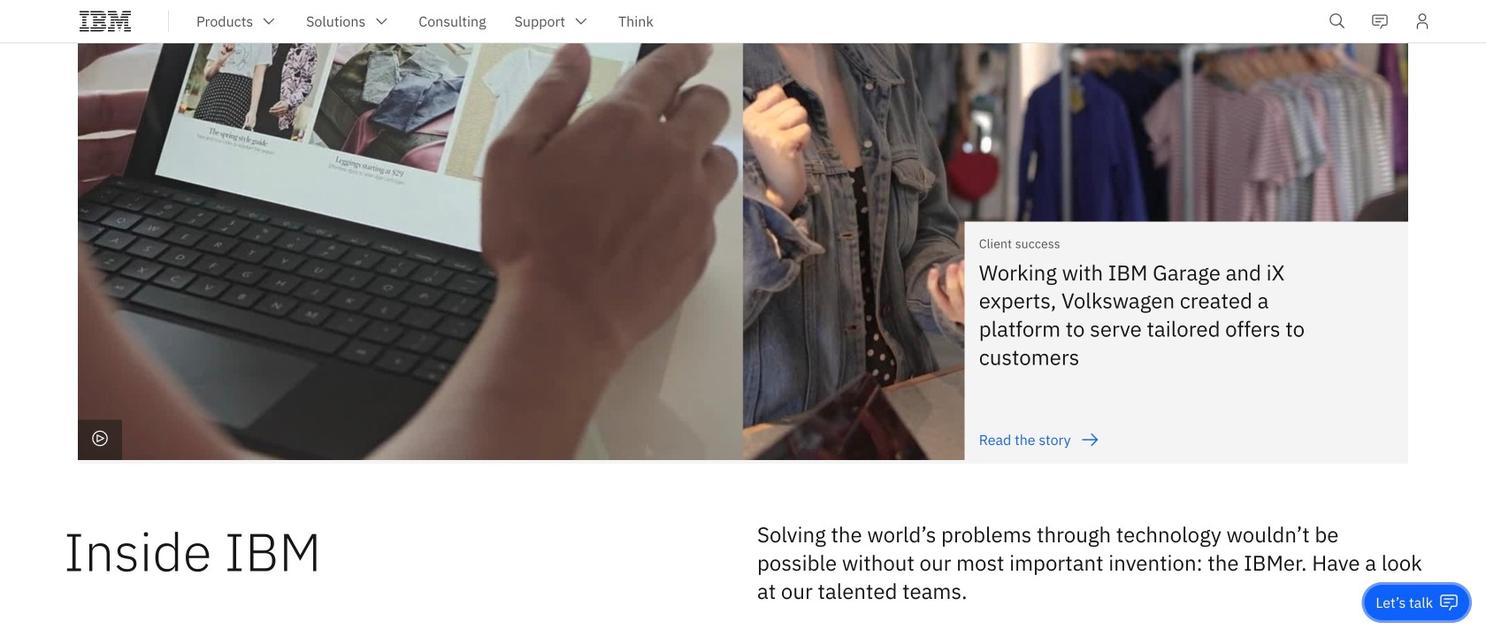 Task type: vqa. For each thing, say whether or not it's contained in the screenshot.
Your Privacy Choices element
no



Task type: describe. For each thing, give the bounding box(es) containing it.
let's talk element
[[1377, 593, 1434, 612]]



